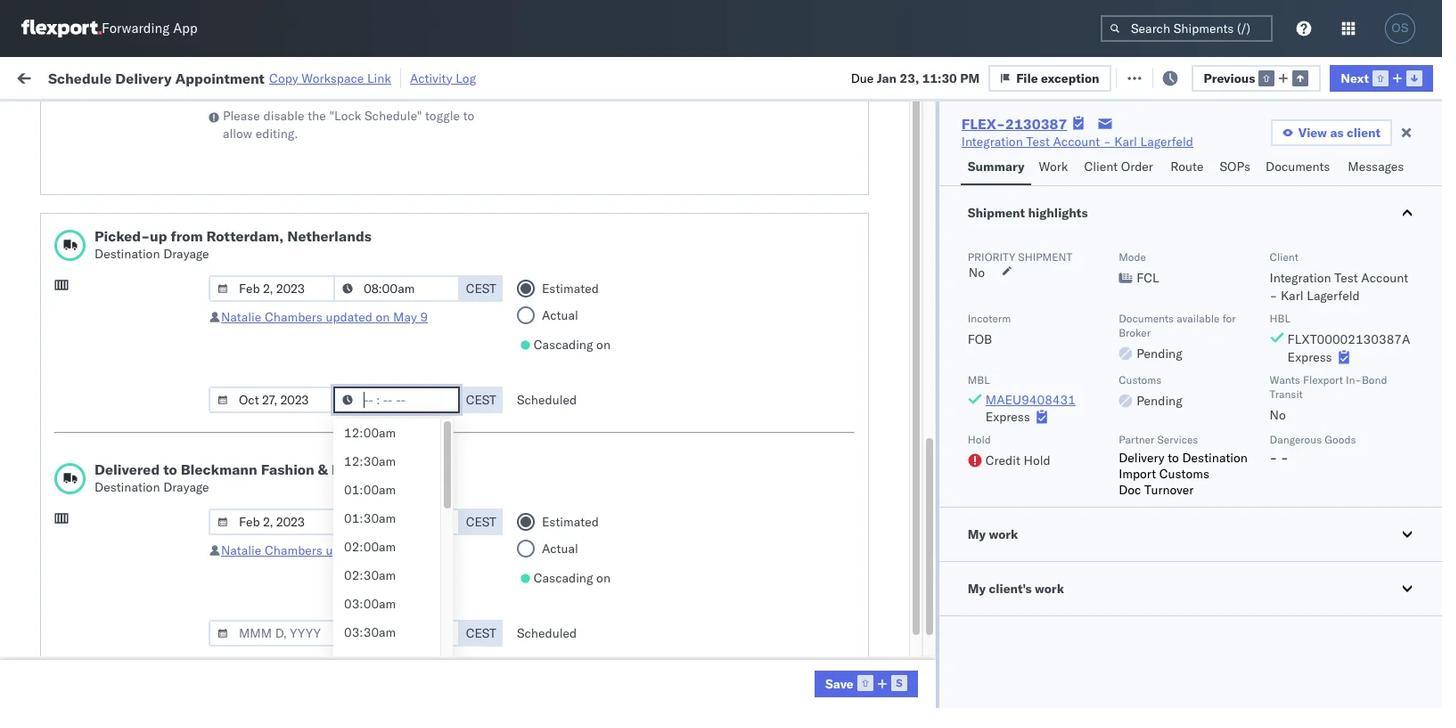 Task type: locate. For each thing, give the bounding box(es) containing it.
3 ceau7522281, hlxu6269489, hlxu8034992 from the top
[[1098, 255, 1375, 271]]

cascading for picked-up from rotterdam, netherlands
[[534, 337, 593, 353]]

01:30am
[[344, 511, 396, 527]]

schedule pickup from los angeles, ca button for lhuu7894563, uetu5238478
[[41, 284, 253, 321]]

1 am from the top
[[317, 138, 338, 154]]

chambers down 2:00
[[265, 309, 322, 325]]

0 vertical spatial work
[[195, 69, 226, 85]]

schedule pickup from rotterdam, netherlands for 2nd schedule pickup from rotterdam, netherlands 'link' from the bottom of the page
[[41, 481, 231, 515]]

1 horizontal spatial express
[[1288, 349, 1332, 365]]

30, down the 03:30am at the bottom of page
[[393, 648, 412, 664]]

list box containing 12:00am
[[333, 419, 440, 709]]

0 vertical spatial schedule delivery appointment button
[[41, 175, 219, 195]]

1 schedule pickup from rotterdam, netherlands link from the top
[[41, 480, 253, 516]]

los for second schedule pickup from los angeles, ca button from the top of the page
[[168, 206, 188, 222]]

3 am from the top
[[317, 216, 338, 232]]

for left work,
[[171, 110, 186, 123]]

updated
[[326, 309, 372, 325], [326, 543, 372, 559]]

confirm inside confirm pickup from los angeles, ca
[[41, 363, 87, 379]]

am down 2:00 am est, nov 9, 2022
[[317, 295, 338, 311]]

0 vertical spatial natalie
[[221, 309, 261, 325]]

2 schedule pickup from rotterdam, netherlands button from the top
[[41, 637, 253, 674]]

1 cest from the top
[[466, 281, 496, 297]]

numbers inside button
[[1279, 145, 1323, 159]]

1 confirm from the top
[[41, 363, 87, 379]]

0 horizontal spatial maeu9408431
[[986, 392, 1076, 408]]

11:30 down fashion
[[287, 491, 322, 507]]

1 vertical spatial 11:30
[[287, 491, 322, 507]]

batch action
[[1342, 69, 1419, 85]]

my inside my work button
[[968, 527, 986, 543]]

los for schedule pickup from los angeles, ca button related to msdu7304509
[[168, 442, 188, 458]]

3 uetu5238478 from the top
[[1193, 373, 1280, 389]]

1 9 from the top
[[420, 309, 428, 325]]

ca for msdu7304509 the schedule pickup from los angeles, ca link
[[41, 459, 58, 475]]

schedule pickup from los angeles, ca
[[41, 128, 240, 162], [41, 206, 240, 240], [41, 285, 240, 319], [41, 442, 240, 475], [41, 520, 240, 554]]

0 vertical spatial confirm
[[41, 363, 87, 379]]

-- : -- -- text field up 04:00am
[[333, 620, 460, 647]]

ca inside confirm pickup from los angeles, ca
[[41, 381, 58, 397]]

2 schedule pickup from los angeles, ca link from the top
[[41, 205, 253, 241]]

3 ceau7522281, from the top
[[1098, 255, 1190, 271]]

1 upload customs clearance documents from the top
[[41, 246, 195, 279]]

1 estimated from the top
[[542, 281, 599, 297]]

flex-1662119 button
[[955, 525, 1080, 550], [955, 525, 1080, 550]]

2 vertical spatial hlxu6269489,
[[1193, 255, 1284, 271]]

flex-1846748 up shipment highlights
[[984, 177, 1077, 193]]

2023 right 13,
[[416, 451, 447, 467]]

angeles, for 1st schedule pickup from los angeles, ca button from the bottom
[[191, 520, 240, 536]]

to inside partner services delivery to destination import customs doc turnover
[[1168, 450, 1179, 466]]

for right available
[[1223, 312, 1236, 325]]

3 1846748 from the top
[[1022, 216, 1077, 232]]

am for schedule pickup from los angeles, ca button related to ceau7522281, hlxu6269489, hlxu8034992
[[317, 138, 338, 154]]

pm right the 7:00
[[317, 373, 337, 389]]

ca for confirm pickup from los angeles, ca link
[[41, 381, 58, 397]]

1 8:30 pm est, jan 30, 2023 from the top
[[287, 608, 446, 624]]

1 vertical spatial ceau7522281, hlxu6269489, hlxu8034992
[[1098, 176, 1375, 193]]

-- : -- -- text field up 12:00am at bottom left
[[333, 387, 460, 414]]

upload customs clearance documents button
[[41, 245, 253, 282]]

schedule pickup from los angeles, ca for ceau7522281, hlxu6269489, hlxu8034992
[[41, 128, 240, 162]]

natalie chambers updated on may 9 for &
[[221, 543, 428, 559]]

2023 for flex-2130384
[[415, 608, 446, 624]]

23, up -- : -- -- text field
[[400, 491, 420, 507]]

flex-1889466 up 'incoterm' at the top right of the page
[[984, 295, 1077, 311]]

my work inside button
[[968, 527, 1018, 543]]

import up gvcu5265864
[[1119, 466, 1156, 482]]

Search Shipments (/) text field
[[1101, 15, 1273, 42]]

0 horizontal spatial my work
[[18, 65, 97, 90]]

2 vertical spatial 11:30
[[287, 569, 322, 585]]

from for first schedule pickup from rotterdam, netherlands 'link' from the bottom of the page
[[139, 638, 165, 654]]

logistics
[[352, 461, 413, 479]]

natalie chambers updated on may 9 for netherlands
[[221, 309, 428, 325]]

blocked,
[[219, 110, 264, 123]]

picked-up from rotterdam, netherlands destination drayage
[[94, 227, 372, 262]]

2023 right 25,
[[416, 530, 447, 546]]

destination inside delivered to bleckmann fashion & ls logistics destination drayage
[[94, 480, 160, 496]]

1 vertical spatial hlxu6269489,
[[1193, 176, 1284, 193]]

natalie chambers updated on may 9 button for netherlands
[[221, 309, 428, 325]]

express down maeu9408431 button
[[986, 409, 1030, 425]]

9 for picked-up from rotterdam, netherlands
[[420, 309, 428, 325]]

work up 2130384
[[1035, 581, 1064, 597]]

2130384
[[1022, 608, 1077, 624]]

(0)
[[290, 69, 313, 85]]

1 abcdefg78456546 from the top
[[1214, 295, 1334, 311]]

7 am from the top
[[317, 451, 338, 467]]

1 vertical spatial -- : -- -- text field
[[333, 387, 460, 414]]

jan
[[877, 70, 897, 86], [371, 451, 390, 467], [377, 491, 397, 507], [371, 530, 390, 546], [377, 569, 397, 585], [370, 608, 389, 624], [370, 648, 389, 664]]

ceau7522281, down "shipment highlights" button
[[1098, 255, 1190, 271]]

est, for confirm pickup from los angeles, ca button on the bottom left of page
[[340, 373, 367, 389]]

ceau7522281, down the order
[[1098, 176, 1190, 193]]

resize handle column header
[[255, 138, 276, 709], [453, 138, 474, 709], [515, 138, 537, 709], [631, 138, 652, 709], [747, 138, 768, 709], [925, 138, 947, 709], [1068, 138, 1089, 709], [1184, 138, 1205, 709], [1397, 138, 1418, 709], [1406, 138, 1428, 709]]

1 horizontal spatial client
[[1270, 250, 1299, 264]]

delivered
[[94, 461, 160, 479]]

1846748 up shipment
[[1022, 216, 1077, 232]]

1 natalie chambers updated on may 9 button from the top
[[221, 309, 428, 325]]

8 ocean fcl from the top
[[545, 648, 608, 664]]

picked-
[[94, 227, 150, 245]]

drayage down bleckmann
[[163, 480, 209, 496]]

schedule pickup from los angeles, ca button for ceau7522281, hlxu6269489, hlxu8034992
[[41, 127, 253, 164]]

client inside button
[[1084, 159, 1118, 175]]

1 vertical spatial ceau7522281,
[[1098, 176, 1190, 193]]

no down priority
[[969, 265, 985, 281]]

account inside client integration test account - karl lagerfeld incoterm fob
[[1361, 270, 1408, 286]]

dec up 9:00 am est, dec 24, 2022
[[370, 373, 393, 389]]

ceau7522281, up the order
[[1098, 137, 1190, 153]]

2:59 down 2:00
[[287, 295, 314, 311]]

4 lhuu7894563, from the top
[[1098, 412, 1190, 428]]

1 vertical spatial drayage
[[163, 480, 209, 496]]

broker
[[1119, 326, 1151, 340]]

delivery for third schedule delivery appointment "button" from the top of the page
[[97, 607, 143, 623]]

3 abcdefg78456546 from the top
[[1214, 373, 1334, 389]]

5 am from the top
[[317, 295, 338, 311]]

2023 for flex-1893174
[[416, 451, 447, 467]]

west
[[832, 530, 860, 546]]

0 vertical spatial 9
[[420, 309, 428, 325]]

2 vertical spatial schedule delivery appointment link
[[41, 607, 219, 624]]

0 vertical spatial dec
[[371, 295, 394, 311]]

4 ca from the top
[[41, 381, 58, 397]]

schedule pickup from los angeles, ca button
[[41, 127, 253, 164], [41, 205, 253, 243], [41, 284, 253, 321], [41, 441, 253, 478], [41, 519, 253, 557]]

to inside please disable the "lock schedule" toggle to allow editing.
[[463, 108, 475, 124]]

cascading on
[[534, 337, 611, 353], [534, 570, 611, 586]]

destination down picked- on the left top of page
[[94, 246, 160, 262]]

drayage
[[163, 246, 209, 262], [163, 480, 209, 496]]

1 vertical spatial estimated
[[542, 514, 599, 530]]

2023
[[416, 451, 447, 467], [423, 491, 454, 507], [416, 530, 447, 546], [423, 569, 454, 585], [415, 608, 446, 624], [415, 648, 446, 664]]

1 vertical spatial scheduled
[[517, 626, 577, 642]]

bond
[[1362, 373, 1387, 387]]

fcl
[[585, 177, 608, 193], [585, 216, 608, 232], [1137, 270, 1159, 286], [585, 295, 608, 311], [585, 334, 608, 350], [585, 412, 608, 428], [585, 530, 608, 546], [585, 569, 608, 585], [585, 648, 608, 664]]

schedule pickup from los angeles, ca down confirm delivery button
[[41, 442, 240, 475]]

2 vertical spatial 23,
[[400, 491, 420, 507]]

natalie for rotterdam,
[[221, 309, 261, 325]]

clearance inside upload customs clearance documents button
[[138, 246, 195, 262]]

angeles, inside confirm pickup from los angeles, ca
[[184, 363, 233, 379]]

1 schedule pickup from los angeles, ca button from the top
[[41, 127, 253, 164]]

6 am from the top
[[317, 412, 338, 428]]

0 vertical spatial natalie chambers updated on may 9 button
[[221, 309, 428, 325]]

0 vertical spatial edt,
[[341, 138, 368, 154]]

4 schedule pickup from los angeles, ca from the top
[[41, 442, 240, 475]]

- inside client integration test account - karl lagerfeld incoterm fob
[[1270, 288, 1277, 304]]

5 ocean fcl from the top
[[545, 412, 608, 428]]

clearance for second upload customs clearance documents link from the top of the page
[[138, 559, 195, 575]]

est, for schedule pickup from los angeles, ca button related to msdu7304509
[[341, 451, 367, 467]]

import inside partner services delivery to destination import customs doc turnover
[[1119, 466, 1156, 482]]

destination inside partner services delivery to destination import customs doc turnover
[[1182, 450, 1248, 466]]

hlxu6269489, for upload customs clearance documents
[[1193, 255, 1284, 271]]

1 uetu5238478 from the top
[[1193, 294, 1280, 310]]

1 vertical spatial schedule delivery appointment link
[[41, 332, 219, 350]]

flex-1846748 for schedule pickup from los angeles, ca button related to ceau7522281, hlxu6269489, hlxu8034992
[[984, 138, 1077, 154]]

4 flex-1889466 from the top
[[984, 412, 1077, 428]]

am left the 02:00am on the left of the page
[[317, 530, 338, 546]]

from inside picked-up from rotterdam, netherlands destination drayage
[[171, 227, 203, 245]]

integration inside client integration test account - karl lagerfeld incoterm fob
[[1270, 270, 1331, 286]]

cascading on for delivered to bleckmann fashion & ls logistics
[[534, 570, 611, 586]]

2 -- : -- -- text field from the top
[[333, 387, 460, 414]]

cascading
[[534, 337, 593, 353], [534, 570, 593, 586]]

file exception button
[[1109, 64, 1232, 90], [1109, 64, 1232, 90], [989, 65, 1111, 91], [989, 65, 1111, 91]]

work down integration test account - karl lagerfeld link
[[1039, 159, 1068, 175]]

on
[[437, 69, 451, 85], [376, 309, 390, 325], [596, 337, 611, 353], [376, 543, 390, 559], [596, 570, 611, 586]]

test123456 for upload customs clearance documents
[[1214, 255, 1289, 271]]

los inside confirm pickup from los angeles, ca
[[161, 363, 181, 379]]

app
[[173, 20, 198, 37]]

1 cascading from the top
[[534, 337, 593, 353]]

2:59 am est, jan 13, 2023
[[287, 451, 447, 467]]

delivery for 2nd schedule delivery appointment "button" from the bottom of the page
[[97, 333, 143, 349]]

1 vertical spatial schedule delivery appointment button
[[41, 332, 219, 352]]

4 1846748 from the top
[[1022, 255, 1077, 271]]

2 upload customs clearance documents from the top
[[41, 559, 195, 593]]

nov
[[372, 138, 395, 154], [372, 177, 395, 193], [372, 216, 395, 232], [371, 255, 394, 271]]

progress
[[279, 110, 324, 123]]

to inside delivered to bleckmann fashion & ls logistics destination drayage
[[163, 461, 177, 479]]

1 cascading on from the top
[[534, 337, 611, 353]]

1 vertical spatial work
[[1039, 159, 1068, 175]]

angeles, for schedule pickup from los angeles, ca button associated with lhuu7894563, uetu5238478
[[191, 285, 240, 301]]

1 edt, from the top
[[341, 138, 368, 154]]

1 mmm d, yyyy text field from the top
[[208, 387, 335, 414]]

0 vertical spatial maeu9408431
[[986, 392, 1076, 408]]

schedule pickup from los angeles, ca button up upload customs clearance documents button
[[41, 205, 253, 243]]

edt, down "lock
[[341, 138, 368, 154]]

may down 9,
[[393, 309, 417, 325]]

edt, for second schedule pickup from los angeles, ca button from the top of the page
[[341, 216, 368, 232]]

2 vertical spatial 2:59 am edt, nov 5, 2022
[[287, 216, 443, 232]]

schedule pickup from los angeles, ca link for ceau7522281, hlxu6269489, hlxu8034992
[[41, 127, 253, 163]]

lagerfeld down flex-2130384 at the bottom
[[956, 648, 1009, 664]]

updated up 02:30am
[[326, 543, 372, 559]]

workitem button
[[11, 142, 258, 160]]

am
[[317, 138, 338, 154], [317, 177, 338, 193], [317, 216, 338, 232], [317, 255, 338, 271], [317, 295, 338, 311], [317, 412, 338, 428], [317, 451, 338, 467], [317, 530, 338, 546]]

-- : -- -- text field
[[333, 275, 460, 302], [333, 387, 460, 414], [333, 620, 460, 647]]

1 vertical spatial 8:30
[[287, 648, 314, 664]]

drayage down up in the left of the page
[[163, 246, 209, 262]]

destination down services
[[1182, 450, 1248, 466]]

flex-2130387 up flex id button
[[961, 115, 1067, 133]]

confirm delivery link
[[41, 410, 136, 428]]

schedule pickup from los angeles, ca button for msdu7304509
[[41, 441, 253, 478]]

4 schedule pickup from los angeles, ca link from the top
[[41, 441, 253, 476]]

0 vertical spatial upload customs clearance documents
[[41, 246, 195, 279]]

0 horizontal spatial for
[[171, 110, 186, 123]]

am down the
[[317, 138, 338, 154]]

natalie for fashion
[[221, 543, 261, 559]]

2 vertical spatial my
[[968, 581, 986, 597]]

delivery inside partner services delivery to destination import customs doc turnover
[[1119, 450, 1164, 466]]

my inside my client's work button
[[968, 581, 986, 597]]

may for delivered to bleckmann fashion & ls logistics
[[393, 543, 417, 559]]

0 vertical spatial 8:30
[[287, 608, 314, 624]]

0 vertical spatial schedule delivery appointment
[[41, 176, 219, 192]]

am down deadline
[[317, 177, 338, 193]]

forwarding
[[102, 20, 170, 37]]

4 flex-1846748 from the top
[[984, 255, 1077, 271]]

est, up 2:59 am est, jan 13, 2023
[[341, 412, 367, 428]]

28,
[[400, 569, 420, 585]]

upload inside upload customs clearance documents button
[[41, 246, 82, 262]]

2 vertical spatial 5,
[[398, 216, 409, 232]]

est, up 9:00 am est, dec 24, 2022
[[340, 373, 367, 389]]

0 vertical spatial upload customs clearance documents link
[[41, 245, 253, 280]]

4 schedule pickup from los angeles, ca button from the top
[[41, 441, 253, 478]]

2 8:30 from the top
[[287, 648, 314, 664]]

dec for 24,
[[371, 412, 394, 428]]

2 scheduled from the top
[[517, 626, 577, 642]]

0 vertical spatial destination
[[94, 246, 160, 262]]

cascading on for picked-up from rotterdam, netherlands
[[534, 337, 611, 353]]

express for mbl
[[986, 409, 1030, 425]]

11:30 pm est, jan 23, 2023
[[287, 491, 454, 507]]

1 vertical spatial schedule pickup from rotterdam, netherlands button
[[41, 637, 253, 674]]

hlxu6269489, down sops
[[1193, 176, 1284, 193]]

actual for delivered to bleckmann fashion & ls logistics
[[542, 541, 578, 557]]

flex-1889466 button
[[955, 290, 1080, 315], [955, 290, 1080, 315], [955, 329, 1080, 354], [955, 329, 1080, 354], [955, 369, 1080, 394], [955, 369, 1080, 394], [955, 408, 1080, 433], [955, 408, 1080, 433]]

flex-1846748 for second schedule pickup from los angeles, ca button from the top of the page
[[984, 216, 1077, 232]]

2 ocean fcl from the top
[[545, 216, 608, 232]]

ca for 2nd the schedule pickup from los angeles, ca link
[[41, 224, 58, 240]]

8 am from the top
[[317, 530, 338, 546]]

lhuu7894563, for 7:00 pm est, dec 23, 2022
[[1098, 373, 1190, 389]]

flexport
[[1303, 373, 1343, 387]]

1 test123456 from the top
[[1214, 138, 1289, 154]]

scheduled for delivered to bleckmann fashion & ls logistics
[[517, 626, 577, 642]]

ca for the schedule pickup from los angeles, ca link associated with lhuu7894563, uetu5238478
[[41, 303, 58, 319]]

file exception
[[1137, 69, 1220, 85], [1016, 70, 1099, 86]]

natalie chambers updated on may 9 button down 2:00
[[221, 309, 428, 325]]

1 vertical spatial upload customs clearance documents link
[[41, 558, 253, 594]]

1 vertical spatial upload
[[41, 559, 82, 575]]

3 1889466 from the top
[[1022, 373, 1077, 389]]

lhuu7894563, uetu5238478 down documents available for broker
[[1098, 373, 1280, 389]]

est,
[[341, 255, 367, 271], [341, 295, 367, 311], [340, 373, 367, 389], [341, 412, 367, 428], [341, 451, 367, 467], [347, 491, 374, 507], [341, 530, 367, 546], [347, 569, 374, 585], [340, 608, 367, 624], [340, 648, 367, 664]]

lagerfeld down credit
[[956, 491, 1009, 507]]

link
[[367, 70, 391, 86]]

0 vertical spatial pending
[[1137, 346, 1182, 362]]

est, down 12:00am at bottom left
[[341, 451, 367, 467]]

1 horizontal spatial work
[[989, 527, 1018, 543]]

activity log button
[[410, 68, 476, 88]]

integration test account - karl lagerfeld link
[[961, 133, 1193, 151]]

5 schedule pickup from los angeles, ca from the top
[[41, 520, 240, 554]]

customs
[[85, 246, 135, 262], [1119, 373, 1162, 387], [1159, 466, 1209, 482], [85, 559, 135, 575]]

23, for integration test account - karl lagerfeld
[[400, 491, 420, 507]]

1 vertical spatial my work
[[968, 527, 1018, 543]]

1 updated from the top
[[326, 309, 372, 325]]

9 right 25,
[[420, 543, 428, 559]]

1 vertical spatial mmm d, yyyy text field
[[208, 509, 335, 536]]

delivery inside button
[[90, 411, 136, 427]]

1846748 down flex-2130387 link
[[1022, 138, 1077, 154]]

1 horizontal spatial import
[[1119, 466, 1156, 482]]

documents inside documents available for broker
[[1119, 312, 1174, 325]]

2 9 from the top
[[420, 543, 428, 559]]

ceau7522281, hlxu6269489, hlxu8034992 up sops
[[1098, 137, 1375, 153]]

from inside confirm pickup from los angeles, ca
[[131, 363, 158, 379]]

estimated for delivered to bleckmann fashion & ls logistics
[[542, 514, 599, 530]]

1 vertical spatial schedule delivery appointment
[[41, 333, 219, 349]]

0 vertical spatial ceau7522281, hlxu6269489, hlxu8034992
[[1098, 137, 1375, 153]]

2 vertical spatial hlxu8034992
[[1287, 255, 1375, 271]]

1 vertical spatial rotterdam,
[[168, 481, 231, 497]]

est, up 01:30am
[[347, 491, 374, 507]]

1 vertical spatial import
[[1119, 466, 1156, 482]]

25,
[[394, 530, 413, 546]]

my left client's
[[968, 581, 986, 597]]

est, down 01:30am
[[341, 530, 367, 546]]

test123456 up sops
[[1214, 138, 1289, 154]]

actions
[[1375, 145, 1412, 159]]

2 estimated from the top
[[542, 514, 599, 530]]

4 1889466 from the top
[[1022, 412, 1077, 428]]

los for schedule pickup from los angeles, ca button associated with lhuu7894563, uetu5238478
[[168, 285, 188, 301]]

documents button
[[1259, 151, 1341, 185]]

schedule pickup from los angeles, ca for lhuu7894563, uetu5238478
[[41, 285, 240, 319]]

from for the schedule pickup from los angeles, ca link corresponding to ceau7522281, hlxu6269489, hlxu8034992
[[139, 128, 165, 144]]

2130387
[[1005, 115, 1067, 133], [1022, 491, 1077, 507], [1022, 569, 1077, 585]]

schedule pickup from los angeles, ca up upload customs clearance documents button
[[41, 206, 240, 240]]

1 vertical spatial confirm
[[41, 411, 87, 427]]

angeles, for confirm pickup from los angeles, ca button on the bottom left of page
[[184, 363, 233, 379]]

0 vertical spatial client
[[1084, 159, 1118, 175]]

pickup inside confirm pickup from los angeles, ca
[[90, 363, 128, 379]]

numbers down view
[[1279, 145, 1323, 159]]

9 for delivered to bleckmann fashion & ls logistics
[[420, 543, 428, 559]]

2 vertical spatial test123456
[[1214, 255, 1289, 271]]

2022
[[412, 138, 443, 154], [412, 177, 443, 193], [412, 216, 443, 232], [411, 255, 442, 271], [419, 295, 450, 311], [418, 373, 449, 389], [419, 412, 450, 428]]

view as client
[[1298, 125, 1381, 141]]

5 schedule pickup from los angeles, ca link from the top
[[41, 519, 253, 555]]

8:30 left 04:00am
[[287, 648, 314, 664]]

7:00
[[287, 373, 314, 389]]

0 vertical spatial schedule pickup from rotterdam, netherlands button
[[41, 480, 253, 517]]

goods
[[1325, 433, 1356, 447]]

numbers inside the container numbers
[[1098, 152, 1142, 166]]

0 vertical spatial clearance
[[138, 246, 195, 262]]

0 horizontal spatial numbers
[[1098, 152, 1142, 166]]

schedule pickup from los angeles, ca link for lhuu7894563, uetu5238478
[[41, 284, 253, 320]]

3 schedule pickup from los angeles, ca button from the top
[[41, 284, 253, 321]]

drayage inside delivered to bleckmann fashion & ls logistics destination drayage
[[163, 480, 209, 496]]

1 schedule pickup from rotterdam, netherlands from the top
[[41, 481, 231, 515]]

client up hbl
[[1270, 250, 1299, 264]]

actual
[[542, 307, 578, 324], [542, 541, 578, 557]]

0 vertical spatial estimated
[[542, 281, 599, 297]]

1 vertical spatial express
[[986, 409, 1030, 425]]

2 2:59 from the top
[[287, 177, 314, 193]]

jan right due
[[877, 70, 897, 86]]

my up filtered
[[18, 65, 46, 90]]

copy
[[269, 70, 298, 86]]

3 schedule pickup from los angeles, ca link from the top
[[41, 284, 253, 320]]

5 ca from the top
[[41, 459, 58, 475]]

0 vertical spatial my
[[18, 65, 46, 90]]

0 horizontal spatial express
[[986, 409, 1030, 425]]

1 horizontal spatial numbers
[[1279, 145, 1323, 159]]

am right fashion
[[317, 451, 338, 467]]

3 schedule pickup from los angeles, ca from the top
[[41, 285, 240, 319]]

natalie chambers updated on may 9 button
[[221, 309, 428, 325], [221, 543, 428, 559]]

file exception up flex-2130387 link
[[1016, 70, 1099, 86]]

karl inside client integration test account - karl lagerfeld incoterm fob
[[1281, 288, 1304, 304]]

8:30 pm est, jan 30, 2023 up the 03:30am at the bottom of page
[[287, 608, 446, 624]]

may up "28,"
[[393, 543, 417, 559]]

0 vertical spatial drayage
[[163, 246, 209, 262]]

0 vertical spatial hlxu8034992
[[1287, 137, 1375, 153]]

editing.
[[256, 126, 298, 142]]

account
[[1053, 134, 1100, 150], [1361, 270, 1408, 286], [869, 491, 916, 507], [869, 569, 916, 585], [869, 608, 916, 624], [869, 648, 916, 664]]

schedule pickup from los angeles, ca down delivered
[[41, 520, 240, 554]]

0 horizontal spatial work
[[51, 65, 97, 90]]

schedule pickup from los angeles, ca link down delivered
[[41, 519, 253, 555]]

import
[[151, 69, 192, 85], [1119, 466, 1156, 482]]

schedule pickup from los angeles, ca button down delivered
[[41, 519, 253, 557]]

shipment highlights button
[[939, 186, 1442, 240]]

0 vertical spatial for
[[171, 110, 186, 123]]

MMM D, YYYY text field
[[208, 275, 335, 302], [208, 509, 335, 536]]

1 horizontal spatial file exception
[[1137, 69, 1220, 85]]

lagerfeld up flxt00002130387a
[[1307, 288, 1360, 304]]

natalie chambers updated on may 9 button up 02:30am
[[221, 543, 428, 559]]

schedule pickup from los angeles, ca link down confirm delivery button
[[41, 441, 253, 476]]

1 horizontal spatial to
[[463, 108, 475, 124]]

2130387 up 1662119
[[1022, 491, 1077, 507]]

0 vertical spatial 8:30 pm est, jan 30, 2023
[[287, 608, 446, 624]]

2 cascading from the top
[[534, 570, 593, 586]]

2 horizontal spatial work
[[1035, 581, 1064, 597]]

my for my work button
[[968, 527, 986, 543]]

ocean
[[816, 138, 852, 154], [545, 177, 582, 193], [700, 177, 736, 193], [816, 177, 852, 193], [545, 216, 582, 232], [700, 216, 736, 232], [816, 216, 852, 232], [816, 255, 852, 271], [545, 295, 582, 311], [816, 295, 852, 311], [545, 334, 582, 350], [816, 334, 852, 350], [816, 373, 852, 389], [545, 412, 582, 428], [816, 412, 852, 428], [545, 530, 582, 546], [545, 569, 582, 585], [545, 648, 582, 664]]

from for 2nd the schedule pickup from los angeles, ca link
[[139, 206, 165, 222]]

numbers down container
[[1098, 152, 1142, 166]]

est, for schedule pickup from los angeles, ca button associated with lhuu7894563, uetu5238478
[[341, 295, 367, 311]]

integration test account - karl lagerfeld
[[961, 134, 1193, 150], [777, 491, 1009, 507], [777, 569, 1009, 585], [777, 608, 1009, 624], [777, 648, 1009, 664]]

1 vertical spatial no
[[969, 265, 985, 281]]

lagerfeld up route
[[1140, 134, 1193, 150]]

1 schedule delivery appointment button from the top
[[41, 175, 219, 195]]

2 vertical spatial rotterdam,
[[168, 638, 231, 654]]

doc
[[1119, 482, 1141, 498]]

1 vertical spatial hlxu8034992
[[1287, 176, 1375, 193]]

list box
[[333, 419, 440, 709]]

lhuu7894563, for 2:59 am est, dec 14, 2022
[[1098, 294, 1190, 310]]

0 vertical spatial test123456
[[1214, 138, 1289, 154]]

pm
[[960, 70, 980, 86], [317, 373, 337, 389], [325, 491, 344, 507], [325, 569, 344, 585], [317, 608, 337, 624], [317, 648, 337, 664]]

schedule pickup from rotterdam, netherlands for first schedule pickup from rotterdam, netherlands 'link' from the bottom of the page
[[41, 638, 231, 672]]

0 horizontal spatial file
[[1016, 70, 1038, 86]]

ceau7522281, for upload customs clearance documents
[[1098, 255, 1190, 271]]

snoozed : no
[[373, 110, 436, 123]]

2:59 down fashion
[[287, 530, 314, 546]]

work left 1662119
[[989, 527, 1018, 543]]

2 cascading on from the top
[[534, 570, 611, 586]]

mbl/mawb numbers button
[[1205, 142, 1410, 160]]

schedule pickup from rotterdam, netherlands link
[[41, 480, 253, 516], [41, 637, 253, 672]]

2 5, from the top
[[398, 177, 409, 193]]

hlxu6269489, up available
[[1193, 255, 1284, 271]]

mmm d, yyyy text field for fashion
[[208, 509, 335, 536]]

to down services
[[1168, 450, 1179, 466]]

1 hlxu6269489, from the top
[[1193, 137, 1284, 153]]

1 vertical spatial natalie
[[221, 543, 261, 559]]

schedule
[[48, 69, 112, 87], [41, 128, 94, 144], [41, 176, 94, 192], [41, 206, 94, 222], [41, 285, 94, 301], [41, 333, 94, 349], [41, 442, 94, 458], [41, 481, 94, 497], [41, 520, 94, 536], [41, 607, 94, 623], [41, 638, 94, 654]]

1 ceau7522281, hlxu6269489, hlxu8034992 from the top
[[1098, 137, 1375, 153]]

schedule pickup from los angeles, ca link up upload customs clearance documents button
[[41, 205, 253, 241]]

ceau7522281, hlxu6269489, hlxu8034992 for upload customs clearance documents
[[1098, 255, 1375, 271]]

dec
[[371, 295, 394, 311], [370, 373, 393, 389], [371, 412, 394, 428]]

netherlands for first schedule pickup from rotterdam, netherlands 'link' from the bottom of the page
[[41, 656, 111, 672]]

0 vertical spatial ceau7522281,
[[1098, 137, 1190, 153]]

2 ceau7522281, from the top
[[1098, 176, 1190, 193]]

est, for second schedule pickup from rotterdam, netherlands button from the bottom of the page
[[347, 491, 374, 507]]

lhuu7894563, uetu5238478
[[1098, 294, 1280, 310], [1098, 333, 1280, 349], [1098, 373, 1280, 389], [1098, 412, 1280, 428]]

los for 1st schedule pickup from los angeles, ca button from the bottom
[[168, 520, 188, 536]]

upload customs clearance documents
[[41, 246, 195, 279], [41, 559, 195, 593]]

ceau7522281, hlxu6269489, hlxu8034992 for schedule pickup from los angeles, ca
[[1098, 137, 1375, 153]]

MMM D, YYYY text field
[[208, 387, 335, 414], [208, 620, 335, 647]]

2 1846748 from the top
[[1022, 177, 1077, 193]]

uetu5238478 for 7:00 pm est, dec 23, 2022
[[1193, 373, 1280, 389]]

1 schedule delivery appointment link from the top
[[41, 175, 219, 193]]

1 ceau7522281, from the top
[[1098, 137, 1190, 153]]

2130387 up flex id button
[[1005, 115, 1067, 133]]

0 vertical spatial my work
[[18, 65, 97, 90]]

no right :
[[422, 110, 436, 123]]

rotterdam, inside picked-up from rotterdam, netherlands destination drayage
[[206, 227, 284, 245]]

1 2:59 am edt, nov 5, 2022 from the top
[[287, 138, 443, 154]]

client inside client integration test account - karl lagerfeld incoterm fob
[[1270, 250, 1299, 264]]

schedule pickup from los angeles, ca button down upload customs clearance documents button
[[41, 284, 253, 321]]

est, down 2:00 am est, nov 9, 2022
[[341, 295, 367, 311]]

abcdefg78456546 for 9:00 am est, dec 24, 2022
[[1214, 412, 1334, 428]]

0 vertical spatial chambers
[[265, 309, 322, 325]]

3 flex-1846748 from the top
[[984, 216, 1077, 232]]

los for schedule pickup from los angeles, ca button related to ceau7522281, hlxu6269489, hlxu8034992
[[168, 128, 188, 144]]

1 chambers from the top
[[265, 309, 322, 325]]

9,
[[397, 255, 408, 271]]

test123456 for schedule pickup from los angeles, ca
[[1214, 138, 1289, 154]]

client
[[1084, 159, 1118, 175], [1270, 250, 1299, 264]]

natalie chambers updated on may 9 down 2:00
[[221, 309, 428, 325]]

3 5, from the top
[[398, 216, 409, 232]]

1 vertical spatial 2:59 am edt, nov 5, 2022
[[287, 177, 443, 193]]

2 vertical spatial work
[[1035, 581, 1064, 597]]

0 vertical spatial 30,
[[393, 608, 412, 624]]

1 horizontal spatial my work
[[968, 527, 1018, 543]]

pickup for 1st schedule pickup from los angeles, ca button from the bottom
[[97, 520, 135, 536]]

pm left 03:00am
[[317, 608, 337, 624]]

confirm inside button
[[41, 411, 87, 427]]

1 vertical spatial natalie chambers updated on may 9 button
[[221, 543, 428, 559]]

1 mmm d, yyyy text field from the top
[[208, 275, 335, 302]]

dangerous
[[1270, 433, 1322, 447]]

2 schedule pickup from los angeles, ca button from the top
[[41, 205, 253, 243]]

2 vertical spatial schedule delivery appointment button
[[41, 607, 219, 626]]

0 vertical spatial netherlands
[[287, 227, 372, 245]]

numbers for container numbers
[[1098, 152, 1142, 166]]

Search Work text field
[[842, 64, 1036, 90]]

confirm delivery button
[[41, 410, 136, 430]]

-- : -- -- text field
[[333, 509, 460, 536]]

upload customs clearance documents inside button
[[41, 246, 195, 279]]

30,
[[393, 608, 412, 624], [393, 648, 412, 664]]

maeu9408431 down maeu9736123
[[1214, 491, 1304, 507]]

2 vertical spatial dec
[[371, 412, 394, 428]]

dec left 14,
[[371, 295, 394, 311]]

2023 right "28,"
[[423, 569, 454, 585]]

0 vertical spatial flex-2130387
[[961, 115, 1067, 133]]

available
[[1177, 312, 1220, 325]]

documents
[[1266, 159, 1330, 175], [41, 263, 105, 279], [1119, 312, 1174, 325], [41, 577, 105, 593]]

0 vertical spatial scheduled
[[517, 392, 577, 408]]

2:00
[[287, 255, 314, 271]]

exception
[[1162, 69, 1220, 85], [1041, 70, 1099, 86]]

workspace
[[301, 70, 364, 86]]

4 cest from the top
[[466, 626, 496, 642]]

0 vertical spatial 11:30
[[922, 70, 957, 86]]

confirm delivery
[[41, 411, 136, 427]]

2:59 left &
[[287, 451, 314, 467]]

mmm d, yyyy text field down 2:00
[[208, 275, 335, 302]]

3 cest from the top
[[466, 514, 496, 530]]

1893174
[[1022, 451, 1077, 467]]

23, right due
[[900, 70, 919, 86]]

maeu9408431 down mbl
[[986, 392, 1076, 408]]

confirm for confirm pickup from los angeles, ca
[[41, 363, 87, 379]]

2 actual from the top
[[542, 541, 578, 557]]

1 vertical spatial hold
[[1024, 453, 1051, 469]]

2 vertical spatial no
[[1270, 407, 1286, 423]]

schedule pickup from los angeles, ca down upload customs clearance documents button
[[41, 285, 240, 319]]

my work button
[[939, 508, 1442, 562]]

schedule pickup from rotterdam, netherlands
[[41, 481, 231, 515], [41, 638, 231, 672]]

30, up the 03:30am at the bottom of page
[[393, 608, 412, 624]]

1 upload from the top
[[41, 246, 82, 262]]

23, up 24,
[[396, 373, 415, 389]]

1 vertical spatial destination
[[1182, 450, 1248, 466]]

1 vertical spatial actual
[[542, 541, 578, 557]]

2 vertical spatial netherlands
[[41, 656, 111, 672]]



Task type: describe. For each thing, give the bounding box(es) containing it.
04:00am
[[344, 653, 396, 669]]

1 -- : -- -- text field from the top
[[333, 275, 460, 302]]

2 edt, from the top
[[341, 177, 368, 193]]

container numbers button
[[1089, 135, 1187, 167]]

my for my client's work button
[[968, 581, 986, 597]]

previous
[[1204, 70, 1255, 86]]

import inside import work button
[[151, 69, 192, 85]]

sops button
[[1213, 151, 1259, 185]]

activity log
[[410, 70, 476, 86]]

express for hbl
[[1288, 349, 1332, 365]]

3 resize handle column header from the left
[[515, 138, 537, 709]]

1 30, from the top
[[393, 608, 412, 624]]

2022 for second schedule pickup from los angeles, ca button from the top of the page
[[412, 216, 443, 232]]

action
[[1380, 69, 1419, 85]]

0 horizontal spatial work
[[195, 69, 226, 85]]

confirm pickup from los angeles, ca
[[41, 363, 233, 397]]

3 flex-1889466 from the top
[[984, 373, 1077, 389]]

netherlands inside picked-up from rotterdam, netherlands destination drayage
[[287, 227, 372, 245]]

my client's work
[[968, 581, 1064, 597]]

schedule"
[[365, 108, 422, 124]]

wants flexport in-bond transit no
[[1270, 373, 1387, 423]]

1 horizontal spatial work
[[1039, 159, 1068, 175]]

2 8:30 pm est, jan 30, 2023 from the top
[[287, 648, 446, 664]]

cascading for delivered to bleckmann fashion & ls logistics
[[534, 570, 593, 586]]

from for 2nd schedule pickup from rotterdam, netherlands 'link' from the bottom of the page
[[139, 481, 165, 497]]

1 1889466 from the top
[[1022, 295, 1077, 311]]

1 flex-1889466 from the top
[[984, 295, 1077, 311]]

pm left 04:00am
[[317, 648, 337, 664]]

services
[[1157, 433, 1198, 447]]

uetu5238478 for 2:59 am est, dec 14, 2022
[[1193, 294, 1280, 310]]

next button
[[1330, 65, 1433, 91]]

12:00am
[[344, 425, 396, 441]]

4 ocean fcl from the top
[[545, 334, 608, 350]]

2 1889466 from the top
[[1022, 334, 1077, 350]]

angeles, for schedule pickup from los angeles, ca button related to ceau7522281, hlxu6269489, hlxu8034992
[[191, 128, 240, 144]]

lagerfeld down client's
[[956, 608, 1009, 624]]

schedule pickup from los angeles, ca link for msdu7304509
[[41, 441, 253, 476]]

netherlands for 2nd schedule pickup from rotterdam, netherlands 'link' from the bottom of the page
[[41, 499, 111, 515]]

in
[[267, 110, 277, 123]]

1 horizontal spatial exception
[[1162, 69, 1220, 85]]

delivery for confirm delivery button
[[90, 411, 136, 427]]

1 ocean fcl from the top
[[545, 177, 608, 193]]

1 horizontal spatial maeu9408431
[[1214, 491, 1304, 507]]

mmm d, yyyy text field for rotterdam,
[[208, 275, 335, 302]]

est, down the 03:30am at the bottom of page
[[340, 648, 367, 664]]

rotterdam, for 2nd schedule pickup from rotterdam, netherlands 'link' from the bottom of the page
[[168, 481, 231, 497]]

lagerfeld down flex-1662119
[[956, 569, 1009, 585]]

mmm d, yyyy text field for fashion
[[208, 620, 335, 647]]

nyku9743990
[[1098, 608, 1186, 624]]

workitem
[[20, 145, 66, 159]]

3 2:59 from the top
[[287, 216, 314, 232]]

chambers for fashion
[[265, 543, 322, 559]]

ready for work, blocked, in progress
[[137, 110, 324, 123]]

2 abcdefg78456546 from the top
[[1214, 334, 1334, 350]]

message (0)
[[240, 69, 313, 85]]

lhuu7894563, for 9:00 am est, dec 24, 2022
[[1098, 412, 1190, 428]]

route button
[[1163, 151, 1213, 185]]

12:30am
[[344, 454, 396, 470]]

"lock
[[329, 108, 361, 124]]

flxt00002130387a
[[1288, 332, 1410, 348]]

est, up 03:00am
[[347, 569, 374, 585]]

edt, for schedule pickup from los angeles, ca button related to ceau7522281, hlxu6269489, hlxu8034992
[[341, 138, 368, 154]]

2 flex-1846748 from the top
[[984, 177, 1077, 193]]

may for picked-up from rotterdam, netherlands
[[393, 309, 417, 325]]

vandelay west
[[777, 530, 860, 546]]

2 vertical spatial 2130387
[[1022, 569, 1077, 585]]

pm up 03:00am
[[325, 569, 344, 585]]

upload for second upload customs clearance documents link from the bottom
[[41, 246, 82, 262]]

1 resize handle column header from the left
[[255, 138, 276, 709]]

03:00am
[[344, 596, 396, 612]]

9:00
[[287, 412, 314, 428]]

import work
[[151, 69, 226, 85]]

2022 for confirm delivery button
[[419, 412, 450, 428]]

11:30 for 11:30 pm est, jan 28, 2023
[[287, 569, 322, 585]]

mode
[[1119, 250, 1146, 264]]

in-
[[1346, 373, 1362, 387]]

hlxu8034992 for upload customs clearance documents
[[1287, 255, 1375, 271]]

maeu9408431 button
[[986, 392, 1076, 408]]

view as client button
[[1271, 119, 1392, 146]]

from for msdu7304509 the schedule pickup from los angeles, ca link
[[139, 442, 165, 458]]

flex-2130384
[[984, 608, 1077, 624]]

filtered by:
[[18, 109, 82, 125]]

at
[[355, 69, 366, 85]]

jan left "28,"
[[377, 569, 397, 585]]

scheduled for picked-up from rotterdam, netherlands
[[517, 392, 577, 408]]

messages button
[[1341, 151, 1414, 185]]

from for confirm pickup from los angeles, ca link
[[131, 363, 158, 379]]

chambers for rotterdam,
[[265, 309, 322, 325]]

2023 for flex-2130387
[[423, 569, 454, 585]]

2023 up -- : -- -- text field
[[423, 491, 454, 507]]

2 resize handle column header from the left
[[453, 138, 474, 709]]

container
[[1098, 138, 1146, 152]]

fob
[[968, 332, 992, 348]]

2:59 am est, jan 25, 2023
[[287, 530, 447, 546]]

6 resize handle column header from the left
[[925, 138, 947, 709]]

activity
[[410, 70, 452, 86]]

dec for 23,
[[370, 373, 393, 389]]

jan left 13,
[[371, 451, 390, 467]]

updated for &
[[326, 543, 372, 559]]

1 upload customs clearance documents link from the top
[[41, 245, 253, 280]]

jan down 01:30am
[[371, 530, 390, 546]]

2:00 am est, nov 9, 2022
[[287, 255, 442, 271]]

hlxu8034992 for schedule pickup from los angeles, ca
[[1287, 137, 1375, 153]]

2 flex-1889466 from the top
[[984, 334, 1077, 350]]

transit
[[1270, 388, 1303, 401]]

jan up the 03:30am at the bottom of page
[[370, 608, 389, 624]]

flex-2130387 link
[[961, 115, 1067, 133]]

client order button
[[1077, 151, 1163, 185]]

2 test123456 from the top
[[1214, 177, 1289, 193]]

pm up flex-2130387 link
[[960, 70, 980, 86]]

los for confirm pickup from los angeles, ca button on the bottom left of page
[[161, 363, 181, 379]]

am for schedule pickup from los angeles, ca button related to msdu7304509
[[317, 451, 338, 467]]

msdu7304509
[[1098, 451, 1189, 467]]

am for confirm delivery button
[[317, 412, 338, 428]]

2 lhuu7894563, from the top
[[1098, 333, 1190, 349]]

&
[[318, 461, 328, 479]]

partner
[[1119, 433, 1154, 447]]

upload for second upload customs clearance documents link from the top of the page
[[41, 559, 82, 575]]

wants
[[1270, 373, 1300, 387]]

205 on track
[[411, 69, 483, 85]]

destination inside picked-up from rotterdam, netherlands destination drayage
[[94, 246, 160, 262]]

5 resize handle column header from the left
[[747, 138, 768, 709]]

as
[[1330, 125, 1344, 141]]

2023 right 04:00am
[[415, 648, 446, 664]]

mbl/mawb numbers
[[1214, 145, 1323, 159]]

3 ocean fcl from the top
[[545, 295, 608, 311]]

angeles, for schedule pickup from los angeles, ca button related to msdu7304509
[[191, 442, 240, 458]]

11:30 for 11:30 pm est, jan 23, 2023
[[287, 491, 322, 507]]

2 ceau7522281, hlxu6269489, hlxu8034992 from the top
[[1098, 176, 1375, 193]]

mbl
[[968, 373, 990, 387]]

8 resize handle column header from the left
[[1184, 138, 1205, 709]]

credit
[[986, 453, 1020, 469]]

jan down the 03:30am at the bottom of page
[[370, 648, 389, 664]]

am for upload customs clearance documents button
[[317, 255, 338, 271]]

lagerfeld inside client integration test account - karl lagerfeld incoterm fob
[[1307, 288, 1360, 304]]

confirm pickup from los angeles, ca button
[[41, 362, 253, 400]]

3 schedule delivery appointment link from the top
[[41, 607, 219, 624]]

order
[[1121, 159, 1153, 175]]

work button
[[1032, 151, 1077, 185]]

abcdefg78456546 for 7:00 pm est, dec 23, 2022
[[1214, 373, 1334, 389]]

4 resize handle column header from the left
[[631, 138, 652, 709]]

import work button
[[144, 57, 233, 97]]

os
[[1392, 21, 1409, 35]]

forwarding app
[[102, 20, 198, 37]]

rotterdam, for first schedule pickup from rotterdam, netherlands 'link' from the bottom of the page
[[168, 638, 231, 654]]

01:00am
[[344, 482, 396, 498]]

hlxu6269489, for schedule pickup from los angeles, ca
[[1193, 137, 1284, 153]]

2 2:59 am edt, nov 5, 2022 from the top
[[287, 177, 443, 193]]

sops
[[1220, 159, 1250, 175]]

client
[[1347, 125, 1381, 141]]

mmm d, yyyy text field for rotterdam,
[[208, 387, 335, 414]]

jan up -- : -- -- text field
[[377, 491, 397, 507]]

1 horizontal spatial file
[[1137, 69, 1159, 85]]

bookings test consignee
[[777, 451, 919, 467]]

0 horizontal spatial no
[[422, 110, 436, 123]]

1 2:59 from the top
[[287, 138, 314, 154]]

actual for picked-up from rotterdam, netherlands
[[542, 307, 578, 324]]

2 schedule delivery appointment link from the top
[[41, 332, 219, 350]]

confirm pickup from los angeles, ca link
[[41, 362, 253, 398]]

2 uetu5238478 from the top
[[1193, 333, 1280, 349]]

4 2:59 from the top
[[287, 295, 314, 311]]

1 vertical spatial flex-2130387
[[984, 491, 1077, 507]]

1 1846748 from the top
[[1022, 138, 1077, 154]]

id
[[978, 145, 989, 159]]

view
[[1298, 125, 1327, 141]]

shipment
[[968, 205, 1025, 221]]

0 vertical spatial work
[[51, 65, 97, 90]]

credit hold
[[986, 453, 1051, 469]]

forwarding app link
[[21, 20, 198, 37]]

am for 1st schedule pickup from los angeles, ca button from the bottom
[[317, 530, 338, 546]]

10 resize handle column header from the left
[[1406, 138, 1428, 709]]

turnover
[[1144, 482, 1194, 498]]

summary
[[968, 159, 1025, 175]]

0 vertical spatial 23,
[[900, 70, 919, 86]]

est, for upload customs clearance documents button
[[341, 255, 367, 271]]

2 schedule pickup from rotterdam, netherlands link from the top
[[41, 637, 253, 672]]

hbl
[[1270, 312, 1291, 325]]

2 cest from the top
[[466, 392, 496, 408]]

for inside documents available for broker
[[1223, 312, 1236, 325]]

23, for bosch ocean test
[[396, 373, 415, 389]]

2022 for upload customs clearance documents button
[[411, 255, 442, 271]]

2 vertical spatial flex-2130387
[[984, 569, 1077, 585]]

2 am from the top
[[317, 177, 338, 193]]

ceau7522281, for schedule pickup from los angeles, ca
[[1098, 137, 1190, 153]]

3 schedule delivery appointment from the top
[[41, 607, 219, 623]]

flexport. image
[[21, 20, 102, 37]]

7 ocean fcl from the top
[[545, 569, 608, 585]]

205
[[411, 69, 434, 85]]

flex-1846748 for upload customs clearance documents button
[[984, 255, 1077, 271]]

numbers for mbl/mawb numbers
[[1279, 145, 1323, 159]]

pm down ls
[[325, 491, 344, 507]]

6 ocean fcl from the top
[[545, 530, 608, 546]]

2 30, from the top
[[393, 648, 412, 664]]

1662119
[[1022, 530, 1077, 546]]

message
[[240, 69, 290, 85]]

5 schedule pickup from los angeles, ca button from the top
[[41, 519, 253, 557]]

2022 for confirm pickup from los angeles, ca button on the bottom left of page
[[418, 373, 449, 389]]

est, up the 03:30am at the bottom of page
[[340, 608, 367, 624]]

2 hlxu6269489, from the top
[[1193, 176, 1284, 193]]

delivery for first schedule delivery appointment "button" from the top of the page
[[97, 176, 143, 192]]

2 schedule delivery appointment button from the top
[[41, 332, 219, 352]]

2 hlxu8034992 from the top
[[1287, 176, 1375, 193]]

mbl/mawb
[[1214, 145, 1276, 159]]

0 vertical spatial 2130387
[[1005, 115, 1067, 133]]

6 2:59 from the top
[[287, 530, 314, 546]]

0 vertical spatial hold
[[968, 433, 991, 447]]

14,
[[397, 295, 416, 311]]

customs inside button
[[85, 246, 135, 262]]

7 resize handle column header from the left
[[1068, 138, 1089, 709]]

2 upload customs clearance documents link from the top
[[41, 558, 253, 594]]

pickup for schedule pickup from los angeles, ca button related to msdu7304509
[[97, 442, 135, 458]]

am for schedule pickup from los angeles, ca button associated with lhuu7894563, uetu5238478
[[317, 295, 338, 311]]

lhuu7894563, uetu5238478 for 9:00 am est, dec 24, 2022
[[1098, 412, 1280, 428]]

est, for confirm delivery button
[[341, 412, 367, 428]]

customs inside partner services delivery to destination import customs doc turnover
[[1159, 466, 1209, 482]]

natalie chambers updated on may 9 button for &
[[221, 543, 428, 559]]

0 horizontal spatial file exception
[[1016, 70, 1099, 86]]

3 schedule delivery appointment button from the top
[[41, 607, 219, 626]]

9 resize handle column header from the left
[[1397, 138, 1418, 709]]

previous button
[[1191, 65, 1321, 91]]

11:30 pm est, jan 28, 2023
[[287, 569, 454, 585]]

flex id button
[[947, 142, 1071, 160]]

1 schedule pickup from rotterdam, netherlands button from the top
[[41, 480, 253, 517]]

0 horizontal spatial exception
[[1041, 70, 1099, 86]]

no inside wants flexport in-bond transit no
[[1270, 407, 1286, 423]]

1 schedule delivery appointment from the top
[[41, 176, 219, 192]]

shipment highlights
[[968, 205, 1088, 221]]

client for integration
[[1270, 250, 1299, 264]]

2 schedule pickup from los angeles, ca from the top
[[41, 206, 240, 240]]

dec for 14,
[[371, 295, 394, 311]]

ca for the schedule pickup from los angeles, ca link corresponding to ceau7522281, hlxu6269489, hlxu8034992
[[41, 146, 58, 162]]

2 lhuu7894563, uetu5238478 from the top
[[1098, 333, 1280, 349]]

pending for customs
[[1137, 393, 1182, 409]]

flex-1893174
[[984, 451, 1077, 467]]

1 vertical spatial 2130387
[[1022, 491, 1077, 507]]

1 5, from the top
[[398, 138, 409, 154]]

1 horizontal spatial hold
[[1024, 453, 1051, 469]]

2022 for schedule pickup from los angeles, ca button related to ceau7522281, hlxu6269489, hlxu8034992
[[412, 138, 443, 154]]

test inside client integration test account - karl lagerfeld incoterm fob
[[1334, 270, 1358, 286]]

3 2:59 am edt, nov 5, 2022 from the top
[[287, 216, 443, 232]]

3 -- : -- -- text field from the top
[[333, 620, 460, 647]]

abcdefg78456546 for 2:59 am est, dec 14, 2022
[[1214, 295, 1334, 311]]

drayage inside picked-up from rotterdam, netherlands destination drayage
[[163, 246, 209, 262]]

fashion
[[261, 461, 314, 479]]

from for fifth the schedule pickup from los angeles, ca link from the top of the page
[[139, 520, 165, 536]]

work,
[[188, 110, 217, 123]]

2023 for flex-1662119
[[416, 530, 447, 546]]

shipment
[[1018, 250, 1072, 264]]

schedule pickup from los angeles, ca for msdu7304509
[[41, 442, 240, 475]]

1 8:30 from the top
[[287, 608, 314, 624]]

9:00 am est, dec 24, 2022
[[287, 412, 450, 428]]

5 2:59 from the top
[[287, 451, 314, 467]]

client for order
[[1084, 159, 1118, 175]]

clearance for second upload customs clearance documents link from the bottom
[[138, 246, 195, 262]]

759
[[329, 69, 352, 85]]

2 schedule delivery appointment from the top
[[41, 333, 219, 349]]

1 horizontal spatial no
[[969, 265, 985, 281]]

updated for netherlands
[[326, 309, 372, 325]]

pickup for confirm pickup from los angeles, ca button on the bottom left of page
[[90, 363, 128, 379]]



Task type: vqa. For each thing, say whether or not it's contained in the screenshot.
Express
yes



